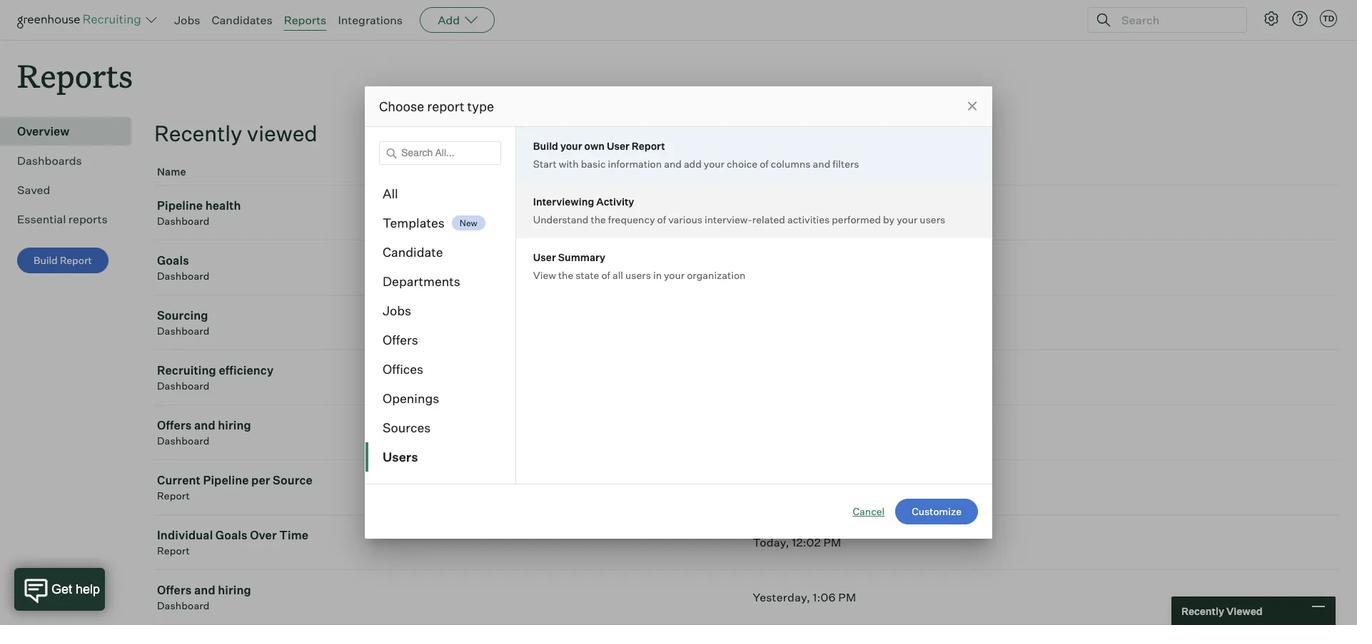 Task type: describe. For each thing, give the bounding box(es) containing it.
filters
[[833, 158, 860, 170]]

dashboards
[[17, 154, 82, 168]]

users inside "interviewing activity understand the frequency of various interview-related activities performed by your users"
[[920, 214, 946, 226]]

all
[[383, 186, 398, 201]]

sources
[[383, 420, 431, 436]]

td button
[[1321, 10, 1338, 27]]

pipeline inside current pipeline per source report
[[203, 474, 249, 488]]

and left filters
[[813, 158, 831, 170]]

basic
[[581, 158, 606, 170]]

jobs inside 'choose report type' dialog
[[383, 303, 412, 319]]

today, for today, 12:02 pm
[[753, 536, 790, 550]]

type
[[468, 99, 494, 114]]

add button
[[420, 7, 495, 33]]

candidates
[[212, 13, 273, 27]]

user inside the user summary view the state of all users in your organization
[[533, 251, 556, 264]]

jobs link
[[174, 13, 200, 27]]

integrations link
[[338, 13, 403, 27]]

today, 12:02 pm
[[753, 536, 842, 550]]

build your own user report start with basic information and add your choice of columns and filters
[[533, 140, 860, 170]]

current pipeline per source report
[[157, 474, 313, 502]]

your inside the user summary view the state of all users in your organization
[[664, 269, 685, 281]]

related
[[753, 214, 786, 226]]

the for frequency
[[591, 214, 606, 226]]

2 dashboard from the top
[[157, 270, 210, 282]]

2 vertical spatial offers
[[157, 584, 192, 598]]

pm for today, 1:43 pm
[[817, 206, 835, 220]]

performed
[[832, 214, 881, 226]]

per
[[251, 474, 270, 488]]

essential
[[17, 212, 66, 227]]

start
[[533, 158, 557, 170]]

understand
[[533, 214, 589, 226]]

interviewing activity understand the frequency of various interview-related activities performed by your users
[[533, 196, 946, 226]]

recently for recently viewed
[[1182, 605, 1225, 617]]

interviewing
[[533, 196, 594, 208]]

source
[[273, 474, 313, 488]]

sourcing dashboard
[[157, 309, 210, 337]]

report for build your own user report
[[632, 140, 665, 152]]

viewed for last viewed
[[777, 166, 812, 178]]

pm for yesterday, 1:06 pm
[[839, 591, 857, 605]]

health
[[205, 199, 241, 213]]

overview link
[[17, 123, 126, 140]]

6 dashboard from the top
[[157, 600, 210, 612]]

td button
[[1318, 7, 1341, 30]]

last
[[753, 166, 775, 178]]

various
[[669, 214, 703, 226]]

2 hiring from the top
[[218, 584, 251, 598]]

viewed
[[1227, 605, 1263, 617]]

3 dashboard from the top
[[157, 325, 210, 337]]

activities
[[788, 214, 830, 226]]

summary
[[558, 251, 606, 264]]

build for build report
[[34, 254, 58, 267]]

choose report type dialog
[[365, 86, 993, 539]]

activity
[[597, 196, 635, 208]]

recruiting
[[157, 364, 216, 378]]

frequency
[[608, 214, 655, 226]]

add
[[438, 13, 460, 27]]

0 vertical spatial jobs
[[174, 13, 200, 27]]

pm for today, 12:06 pm
[[824, 481, 842, 495]]

essential reports
[[17, 212, 108, 227]]

pm for today, 12:02 pm
[[824, 536, 842, 550]]

dashboard inside pipeline health dashboard
[[157, 215, 210, 227]]

over
[[250, 529, 277, 543]]

departments
[[383, 274, 461, 289]]

add
[[684, 158, 702, 170]]

templates
[[383, 215, 445, 231]]

recently viewed
[[1182, 605, 1263, 617]]

yesterday, 1:06 pm
[[753, 591, 857, 605]]

1 vertical spatial reports
[[17, 54, 133, 96]]

your right the add
[[704, 158, 725, 170]]

pipeline health dashboard
[[157, 199, 241, 227]]

build report button
[[17, 248, 108, 274]]

users
[[383, 449, 418, 465]]

recruiting efficiency dashboard
[[157, 364, 274, 392]]

goals inside goals dashboard
[[157, 254, 189, 268]]

saved
[[17, 183, 50, 197]]

dashboards link
[[17, 152, 126, 169]]

1:43
[[792, 206, 815, 220]]

individual goals over time report
[[157, 529, 309, 557]]

and down recruiting efficiency dashboard
[[194, 419, 215, 433]]

customize button
[[896, 499, 978, 525]]

today, for today, 12:06 pm
[[753, 481, 790, 495]]

current
[[157, 474, 201, 488]]

with
[[559, 158, 579, 170]]

sourcing
[[157, 309, 208, 323]]

your inside "interviewing activity understand the frequency of various interview-related activities performed by your users"
[[897, 214, 918, 226]]

goals inside individual goals over time report
[[216, 529, 248, 543]]

organization
[[687, 269, 746, 281]]

recently viewed
[[154, 120, 318, 147]]



Task type: locate. For each thing, give the bounding box(es) containing it.
Search text field
[[1118, 10, 1234, 30]]

build up start
[[533, 140, 559, 152]]

report for current pipeline per source
[[157, 490, 190, 502]]

today, left 12:02
[[753, 536, 790, 550]]

offers up offices on the left bottom
[[383, 332, 418, 348]]

0 vertical spatial the
[[591, 214, 606, 226]]

build inside build your own user report start with basic information and add your choice of columns and filters
[[533, 140, 559, 152]]

interview-
[[705, 214, 753, 226]]

your up with
[[561, 140, 583, 152]]

2 vertical spatial of
[[602, 269, 611, 281]]

1 offers and hiring dashboard from the top
[[157, 419, 251, 447]]

1 horizontal spatial goals
[[216, 529, 248, 543]]

jobs
[[174, 13, 200, 27], [383, 303, 412, 319]]

pipeline left per
[[203, 474, 249, 488]]

0 horizontal spatial recently
[[154, 120, 242, 147]]

1 vertical spatial recently
[[1182, 605, 1225, 617]]

goals dashboard
[[157, 254, 210, 282]]

reports
[[284, 13, 327, 27], [17, 54, 133, 96]]

0 vertical spatial user
[[607, 140, 630, 152]]

offers up current
[[157, 419, 192, 433]]

user summary view the state of all users in your organization
[[533, 251, 746, 281]]

of inside the user summary view the state of all users in your organization
[[602, 269, 611, 281]]

the right view
[[558, 269, 574, 281]]

2 horizontal spatial of
[[760, 158, 769, 170]]

0 horizontal spatial build
[[34, 254, 58, 267]]

0 vertical spatial build
[[533, 140, 559, 152]]

0 horizontal spatial goals
[[157, 254, 189, 268]]

reports
[[68, 212, 108, 227]]

1 vertical spatial viewed
[[777, 166, 812, 178]]

reports down greenhouse recruiting image
[[17, 54, 133, 96]]

1 hiring from the top
[[218, 419, 251, 433]]

0 vertical spatial of
[[760, 158, 769, 170]]

5 dashboard from the top
[[157, 435, 210, 447]]

users
[[920, 214, 946, 226], [626, 269, 651, 281]]

1 horizontal spatial users
[[920, 214, 946, 226]]

the for state
[[558, 269, 574, 281]]

and left the add
[[664, 158, 682, 170]]

1 horizontal spatial reports
[[284, 13, 327, 27]]

user up view
[[533, 251, 556, 264]]

1:06
[[813, 591, 836, 605]]

12:06
[[792, 481, 822, 495]]

choose
[[379, 99, 425, 114]]

pm right 12:06 at the bottom of page
[[824, 481, 842, 495]]

your right by
[[897, 214, 918, 226]]

choose report type
[[379, 99, 494, 114]]

reports link
[[284, 13, 327, 27]]

offers down individual at the left
[[157, 584, 192, 598]]

pipeline inside pipeline health dashboard
[[157, 199, 203, 213]]

0 vertical spatial viewed
[[247, 120, 318, 147]]

in
[[654, 269, 662, 281]]

jobs down departments
[[383, 303, 412, 319]]

customize
[[912, 506, 962, 518]]

1 horizontal spatial jobs
[[383, 303, 412, 319]]

saved link
[[17, 182, 126, 199]]

your right in
[[664, 269, 685, 281]]

offers and hiring dashboard
[[157, 419, 251, 447], [157, 584, 251, 612]]

offers and hiring dashboard down individual goals over time report
[[157, 584, 251, 612]]

build down essential at the left of page
[[34, 254, 58, 267]]

essential reports link
[[17, 211, 126, 228]]

hiring down recruiting efficiency dashboard
[[218, 419, 251, 433]]

dashboard up current
[[157, 435, 210, 447]]

dashboard
[[157, 215, 210, 227], [157, 270, 210, 282], [157, 325, 210, 337], [157, 380, 210, 392], [157, 435, 210, 447], [157, 600, 210, 612]]

of inside build your own user report start with basic information and add your choice of columns and filters
[[760, 158, 769, 170]]

all
[[613, 269, 624, 281]]

choice
[[727, 158, 758, 170]]

report
[[427, 99, 465, 114]]

hiring down individual goals over time report
[[218, 584, 251, 598]]

viewed
[[247, 120, 318, 147], [777, 166, 812, 178]]

1 horizontal spatial user
[[607, 140, 630, 152]]

0 vertical spatial offers
[[383, 332, 418, 348]]

build inside button
[[34, 254, 58, 267]]

recently up name
[[154, 120, 242, 147]]

offices
[[383, 361, 424, 377]]

report up information
[[632, 140, 665, 152]]

0 horizontal spatial reports
[[17, 54, 133, 96]]

0 horizontal spatial user
[[533, 251, 556, 264]]

1 vertical spatial offers
[[157, 419, 192, 433]]

recently for recently viewed
[[154, 120, 242, 147]]

1 vertical spatial offers and hiring dashboard
[[157, 584, 251, 612]]

and down individual goals over time report
[[194, 584, 215, 598]]

goals down pipeline health dashboard
[[157, 254, 189, 268]]

today,
[[753, 206, 790, 220], [753, 481, 790, 495], [753, 536, 790, 550]]

of inside "interviewing activity understand the frequency of various interview-related activities performed by your users"
[[658, 214, 666, 226]]

the
[[591, 214, 606, 226], [558, 269, 574, 281]]

goals
[[157, 254, 189, 268], [216, 529, 248, 543]]

pipeline down name
[[157, 199, 203, 213]]

today, left 12:06 at the bottom of page
[[753, 481, 790, 495]]

today, for today, 1:43 pm
[[753, 206, 790, 220]]

2 vertical spatial today,
[[753, 536, 790, 550]]

overview
[[17, 124, 69, 139]]

2 offers and hiring dashboard from the top
[[157, 584, 251, 612]]

pm
[[817, 206, 835, 220], [824, 481, 842, 495], [824, 536, 842, 550], [839, 591, 857, 605]]

offers and hiring dashboard up current
[[157, 419, 251, 447]]

greenhouse recruiting image
[[17, 11, 146, 29]]

1 vertical spatial jobs
[[383, 303, 412, 319]]

0 horizontal spatial the
[[558, 269, 574, 281]]

0 horizontal spatial of
[[602, 269, 611, 281]]

configure image
[[1263, 10, 1281, 27]]

state
[[576, 269, 600, 281]]

0 vertical spatial offers and hiring dashboard
[[157, 419, 251, 447]]

2 today, from the top
[[753, 481, 790, 495]]

0 vertical spatial pipeline
[[157, 199, 203, 213]]

integrations
[[338, 13, 403, 27]]

pm right '1:43'
[[817, 206, 835, 220]]

report down individual at the left
[[157, 545, 190, 557]]

view
[[533, 269, 556, 281]]

hiring
[[218, 419, 251, 433], [218, 584, 251, 598]]

today, 1:43 pm
[[753, 206, 835, 220]]

efficiency
[[219, 364, 274, 378]]

report for individual goals over time
[[157, 545, 190, 557]]

viewed for recently viewed
[[247, 120, 318, 147]]

0 vertical spatial recently
[[154, 120, 242, 147]]

jobs left candidates on the top of the page
[[174, 13, 200, 27]]

build report
[[34, 254, 92, 267]]

build
[[533, 140, 559, 152], [34, 254, 58, 267]]

individual
[[157, 529, 213, 543]]

build for build your own user report start with basic information and add your choice of columns and filters
[[533, 140, 559, 152]]

of for in
[[602, 269, 611, 281]]

report down essential reports "link"
[[60, 254, 92, 267]]

of left "various"
[[658, 214, 666, 226]]

pm right 1:06
[[839, 591, 857, 605]]

1 vertical spatial goals
[[216, 529, 248, 543]]

report inside individual goals over time report
[[157, 545, 190, 557]]

cancel link
[[853, 505, 885, 519]]

Search All... text field
[[379, 141, 501, 165]]

0 horizontal spatial users
[[626, 269, 651, 281]]

1 horizontal spatial recently
[[1182, 605, 1225, 617]]

of for related
[[658, 214, 666, 226]]

by
[[884, 214, 895, 226]]

1 horizontal spatial viewed
[[777, 166, 812, 178]]

dashboard inside recruiting efficiency dashboard
[[157, 380, 210, 392]]

report down current
[[157, 490, 190, 502]]

0 vertical spatial users
[[920, 214, 946, 226]]

reports right candidates on the top of the page
[[284, 13, 327, 27]]

4 dashboard from the top
[[157, 380, 210, 392]]

user
[[607, 140, 630, 152], [533, 251, 556, 264]]

candidates link
[[212, 13, 273, 27]]

0 horizontal spatial viewed
[[247, 120, 318, 147]]

offers inside 'choose report type' dialog
[[383, 332, 418, 348]]

dashboard up sourcing
[[157, 270, 210, 282]]

yesterday,
[[753, 591, 811, 605]]

columns
[[771, 158, 811, 170]]

12:02
[[792, 536, 821, 550]]

1 vertical spatial users
[[626, 269, 651, 281]]

1 horizontal spatial build
[[533, 140, 559, 152]]

pipeline
[[157, 199, 203, 213], [203, 474, 249, 488]]

user inside build your own user report start with basic information and add your choice of columns and filters
[[607, 140, 630, 152]]

0 vertical spatial today,
[[753, 206, 790, 220]]

recently left viewed
[[1182, 605, 1225, 617]]

last viewed
[[753, 166, 812, 178]]

1 vertical spatial pipeline
[[203, 474, 249, 488]]

dashboard down "health"
[[157, 215, 210, 227]]

1 vertical spatial hiring
[[218, 584, 251, 598]]

information
[[608, 158, 662, 170]]

1 vertical spatial user
[[533, 251, 556, 264]]

1 dashboard from the top
[[157, 215, 210, 227]]

new
[[460, 218, 478, 228]]

1 today, from the top
[[753, 206, 790, 220]]

1 horizontal spatial of
[[658, 214, 666, 226]]

offers
[[383, 332, 418, 348], [157, 419, 192, 433], [157, 584, 192, 598]]

report
[[632, 140, 665, 152], [60, 254, 92, 267], [157, 490, 190, 502], [157, 545, 190, 557]]

user right own
[[607, 140, 630, 152]]

of right choice
[[760, 158, 769, 170]]

cancel
[[853, 506, 885, 518]]

recently
[[154, 120, 242, 147], [1182, 605, 1225, 617]]

1 vertical spatial build
[[34, 254, 58, 267]]

users left in
[[626, 269, 651, 281]]

the down activity
[[591, 214, 606, 226]]

dashboard down sourcing
[[157, 325, 210, 337]]

today, left '1:43'
[[753, 206, 790, 220]]

of
[[760, 158, 769, 170], [658, 214, 666, 226], [602, 269, 611, 281]]

goals left over at bottom left
[[216, 529, 248, 543]]

pm right 12:02
[[824, 536, 842, 550]]

0 vertical spatial reports
[[284, 13, 327, 27]]

report inside button
[[60, 254, 92, 267]]

3 today, from the top
[[753, 536, 790, 550]]

name
[[157, 166, 186, 178]]

1 horizontal spatial the
[[591, 214, 606, 226]]

candidate
[[383, 244, 443, 260]]

1 vertical spatial the
[[558, 269, 574, 281]]

1 vertical spatial of
[[658, 214, 666, 226]]

today, 12:06 pm
[[753, 481, 842, 495]]

of left all
[[602, 269, 611, 281]]

dashboard down recruiting
[[157, 380, 210, 392]]

report inside build your own user report start with basic information and add your choice of columns and filters
[[632, 140, 665, 152]]

openings
[[383, 391, 439, 406]]

td
[[1323, 14, 1335, 24]]

the inside the user summary view the state of all users in your organization
[[558, 269, 574, 281]]

time
[[279, 529, 309, 543]]

0 horizontal spatial jobs
[[174, 13, 200, 27]]

report inside current pipeline per source report
[[157, 490, 190, 502]]

own
[[585, 140, 605, 152]]

0 vertical spatial goals
[[157, 254, 189, 268]]

users right by
[[920, 214, 946, 226]]

dashboard down individual at the left
[[157, 600, 210, 612]]

the inside "interviewing activity understand the frequency of various interview-related activities performed by your users"
[[591, 214, 606, 226]]

users inside the user summary view the state of all users in your organization
[[626, 269, 651, 281]]

0 vertical spatial hiring
[[218, 419, 251, 433]]

1 vertical spatial today,
[[753, 481, 790, 495]]



Task type: vqa. For each thing, say whether or not it's contained in the screenshot.


